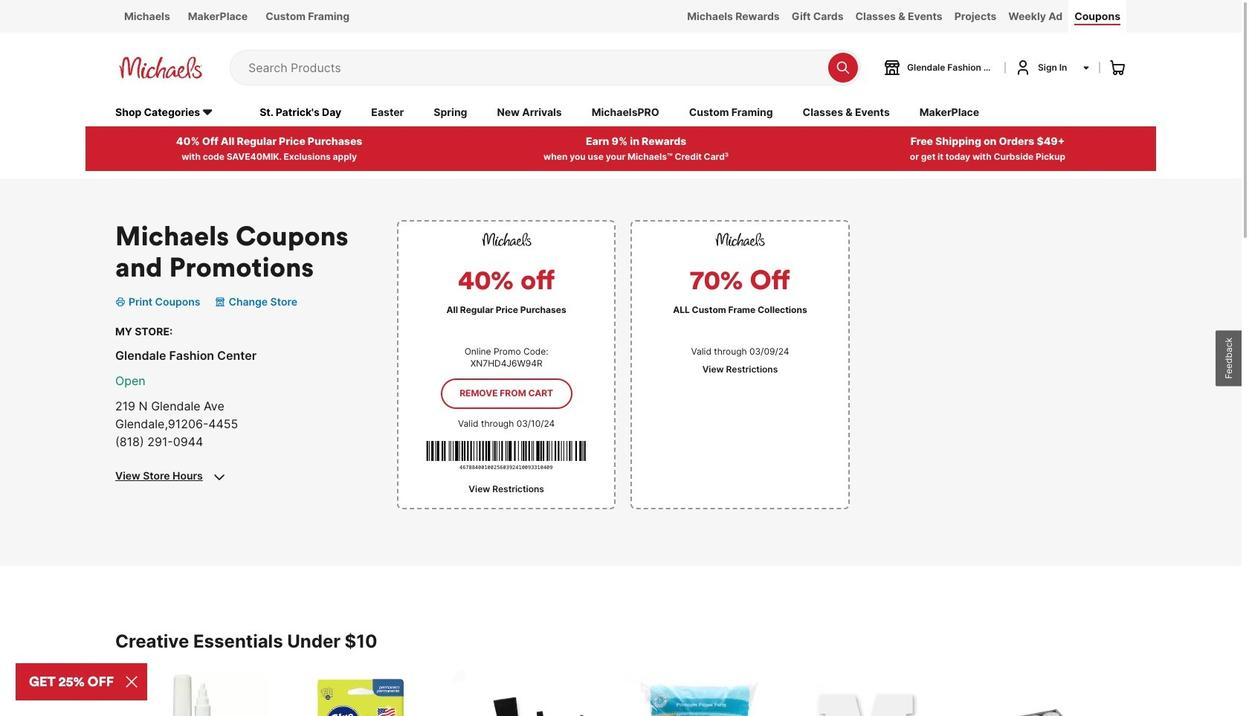 Task type: describe. For each thing, give the bounding box(es) containing it.
premium pillow form by loops & threads™ image
[[622, 670, 776, 716]]

tabler image
[[210, 468, 228, 486]]

glue dots® mini dots™ image
[[284, 670, 438, 716]]

marvy® uchida chisel tip bistro chalk marker image
[[115, 670, 269, 716]]



Task type: locate. For each thing, give the bounding box(es) containing it.
foam brush variety 25 piece set by craft smart® image
[[453, 670, 607, 716]]

13" white wood letter by make market® image
[[791, 670, 945, 716]]

Search Input field
[[248, 50, 821, 85]]

basic elements™ white 6-hour unscented tealights by ashland® image
[[960, 670, 1114, 716]]

search button image
[[836, 60, 851, 75]]



Task type: vqa. For each thing, say whether or not it's contained in the screenshot.
'Basic Elements™ White 6-Hour Unscented Tealights By Ashland®' image
yes



